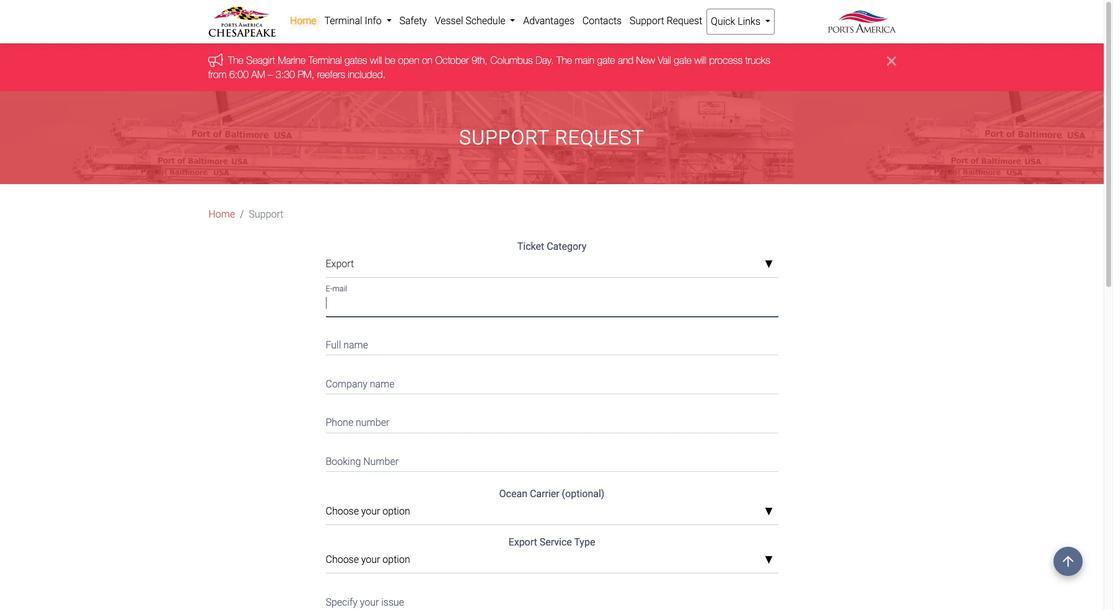 Task type: vqa. For each thing, say whether or not it's contained in the screenshot.
the top Support Request
yes



Task type: locate. For each thing, give the bounding box(es) containing it.
your inside export service type choose your option
[[361, 554, 380, 566]]

home inside home link
[[290, 15, 317, 27]]

1 vertical spatial name
[[370, 378, 395, 390]]

will left be
[[370, 55, 382, 66]]

1 vertical spatial request
[[555, 126, 645, 149]]

name for company name
[[370, 378, 395, 390]]

support
[[630, 15, 665, 27], [459, 126, 550, 149], [249, 208, 284, 220]]

option inside export service type choose your option
[[383, 554, 410, 566]]

your inside ocean carrier (optional) choose your option
[[361, 505, 380, 517]]

gate
[[597, 55, 615, 66], [674, 55, 692, 66]]

number
[[363, 456, 399, 467]]

advantages link
[[519, 9, 579, 33]]

carrier
[[530, 488, 560, 500]]

1 vertical spatial support
[[459, 126, 550, 149]]

1 horizontal spatial gate
[[674, 55, 692, 66]]

0 vertical spatial request
[[667, 15, 703, 27]]

–
[[268, 69, 273, 80]]

choose down booking
[[326, 505, 359, 517]]

1 horizontal spatial home
[[290, 15, 317, 27]]

mail
[[333, 284, 347, 293]]

export service type choose your option
[[326, 536, 595, 566]]

terminal inside the seagirt marine terminal gates will be open on october 9th, columbus day. the main gate and new vail gate will process trucks from 6:00 am – 3:30 pm, reefers included.
[[308, 55, 342, 66]]

2 choose from the top
[[326, 554, 359, 566]]

option down number
[[383, 505, 410, 517]]

export
[[326, 258, 354, 270], [509, 536, 537, 548]]

info
[[365, 15, 382, 27]]

0 vertical spatial terminal
[[325, 15, 362, 27]]

export up mail
[[326, 258, 354, 270]]

support request
[[630, 15, 703, 27], [459, 126, 645, 149]]

october
[[435, 55, 469, 66]]

Company name text field
[[326, 370, 778, 394]]

links
[[738, 16, 761, 27]]

on
[[422, 55, 432, 66]]

option up issue
[[383, 554, 410, 566]]

quick links link
[[707, 9, 775, 35]]

home for rightmost home link
[[290, 15, 317, 27]]

0 vertical spatial export
[[326, 258, 354, 270]]

0 vertical spatial option
[[383, 505, 410, 517]]

2 option from the top
[[383, 554, 410, 566]]

number
[[356, 417, 390, 429]]

0 vertical spatial your
[[361, 505, 380, 517]]

your for ocean carrier (optional) choose your option
[[361, 505, 380, 517]]

your left issue
[[360, 596, 379, 608]]

0 horizontal spatial export
[[326, 258, 354, 270]]

vessel schedule link
[[431, 9, 519, 33]]

2 gate from the left
[[674, 55, 692, 66]]

name right full
[[344, 339, 368, 351]]

columbus
[[490, 55, 533, 66]]

0 vertical spatial choose
[[326, 505, 359, 517]]

request inside 'link'
[[667, 15, 703, 27]]

1 horizontal spatial name
[[370, 378, 395, 390]]

the
[[228, 55, 243, 66], [556, 55, 572, 66]]

new
[[636, 55, 655, 66]]

home link
[[286, 9, 321, 33], [209, 207, 235, 222]]

ticket category export
[[326, 241, 587, 270]]

gate left and
[[597, 55, 615, 66]]

1 vertical spatial terminal
[[308, 55, 342, 66]]

company
[[326, 378, 368, 390]]

choose
[[326, 505, 359, 517], [326, 554, 359, 566]]

terminal
[[325, 15, 362, 27], [308, 55, 342, 66]]

home for the bottommost home link
[[209, 208, 235, 220]]

0 horizontal spatial name
[[344, 339, 368, 351]]

0 horizontal spatial the
[[228, 55, 243, 66]]

the right day.
[[556, 55, 572, 66]]

export inside export service type choose your option
[[509, 536, 537, 548]]

1 horizontal spatial will
[[694, 55, 706, 66]]

1 vertical spatial home link
[[209, 207, 235, 222]]

0 vertical spatial home link
[[286, 9, 321, 33]]

(optional)
[[562, 488, 605, 500]]

type
[[574, 536, 595, 548]]

export inside ticket category export
[[326, 258, 354, 270]]

home
[[290, 15, 317, 27], [209, 208, 235, 220]]

will left process
[[694, 55, 706, 66]]

reefers
[[317, 69, 345, 80]]

name right 'company'
[[370, 378, 395, 390]]

2 horizontal spatial support
[[630, 15, 665, 27]]

e-mail
[[326, 284, 347, 293]]

choose up specify
[[326, 554, 359, 566]]

1 vertical spatial option
[[383, 554, 410, 566]]

the up 6:00
[[228, 55, 243, 66]]

quick links
[[711, 16, 763, 27]]

1 option from the top
[[383, 505, 410, 517]]

1 horizontal spatial request
[[667, 15, 703, 27]]

your down 'booking number' at the bottom left of the page
[[361, 505, 380, 517]]

export left service
[[509, 536, 537, 548]]

1 horizontal spatial export
[[509, 536, 537, 548]]

terminal left the info
[[325, 15, 362, 27]]

day.
[[535, 55, 554, 66]]

and
[[618, 55, 633, 66]]

go to top image
[[1054, 547, 1083, 576]]

support inside 'link'
[[630, 15, 665, 27]]

0 vertical spatial home
[[290, 15, 317, 27]]

terminal up the reefers
[[308, 55, 342, 66]]

1 vertical spatial choose
[[326, 554, 359, 566]]

your
[[361, 505, 380, 517], [361, 554, 380, 566], [360, 596, 379, 608]]

2 vertical spatial support
[[249, 208, 284, 220]]

0 horizontal spatial gate
[[597, 55, 615, 66]]

option
[[383, 505, 410, 517], [383, 554, 410, 566]]

request
[[667, 15, 703, 27], [555, 126, 645, 149]]

ocean
[[499, 488, 528, 500]]

support request inside 'link'
[[630, 15, 703, 27]]

1 vertical spatial home
[[209, 208, 235, 220]]

your up specify your issue at the bottom
[[361, 554, 380, 566]]

will
[[370, 55, 382, 66], [694, 55, 706, 66]]

0 horizontal spatial support
[[249, 208, 284, 220]]

option inside ocean carrier (optional) choose your option
[[383, 505, 410, 517]]

phone number
[[326, 417, 390, 429]]

terminal inside terminal info link
[[325, 15, 362, 27]]

full name
[[326, 339, 368, 351]]

schedule
[[466, 15, 506, 27]]

company name
[[326, 378, 395, 390]]

0 horizontal spatial home
[[209, 208, 235, 220]]

am
[[251, 69, 265, 80]]

Booking Number text field
[[326, 448, 778, 472]]

0 horizontal spatial will
[[370, 55, 382, 66]]

0 vertical spatial support
[[630, 15, 665, 27]]

name
[[344, 339, 368, 351], [370, 378, 395, 390]]

terminal info link
[[321, 9, 396, 33]]

1 vertical spatial your
[[361, 554, 380, 566]]

1 horizontal spatial the
[[556, 55, 572, 66]]

0 vertical spatial name
[[344, 339, 368, 351]]

0 vertical spatial support request
[[630, 15, 703, 27]]

name for full name
[[344, 339, 368, 351]]

ticket
[[518, 241, 545, 252]]

full
[[326, 339, 341, 351]]

specify
[[326, 596, 358, 608]]

trucks
[[745, 55, 770, 66]]

ocean carrier (optional) choose your option
[[326, 488, 605, 517]]

vail
[[658, 55, 671, 66]]

1 choose from the top
[[326, 505, 359, 517]]

1 vertical spatial export
[[509, 536, 537, 548]]

choose inside ocean carrier (optional) choose your option
[[326, 505, 359, 517]]

advantages
[[523, 15, 575, 27]]

quick
[[711, 16, 736, 27]]

option for ocean carrier (optional) choose your option
[[383, 505, 410, 517]]

gate right vail
[[674, 55, 692, 66]]

choose inside export service type choose your option
[[326, 554, 359, 566]]

0 horizontal spatial home link
[[209, 207, 235, 222]]



Task type: describe. For each thing, give the bounding box(es) containing it.
close image
[[887, 54, 896, 68]]

contacts
[[583, 15, 622, 27]]

marine
[[278, 55, 305, 66]]

1 horizontal spatial home link
[[286, 9, 321, 33]]

Full name text field
[[326, 332, 778, 355]]

safety
[[400, 15, 427, 27]]

0 horizontal spatial request
[[555, 126, 645, 149]]

choose for ocean carrier (optional) choose your option
[[326, 505, 359, 517]]

service
[[540, 536, 572, 548]]

main
[[575, 55, 594, 66]]

category
[[547, 241, 587, 252]]

Specify your issue text field
[[326, 588, 778, 610]]

booking
[[326, 456, 361, 467]]

process
[[709, 55, 743, 66]]

2 the from the left
[[556, 55, 572, 66]]

seagirt
[[246, 55, 275, 66]]

6:00
[[229, 69, 248, 80]]

the seagirt marine terminal gates will be open on october 9th, columbus day. the main gate and new vail gate will process trucks from 6:00 am – 3:30 pm, reefers included.
[[208, 55, 770, 80]]

terminal info
[[325, 15, 384, 27]]

1 vertical spatial support request
[[459, 126, 645, 149]]

3:30
[[275, 69, 295, 80]]

included.
[[348, 69, 385, 80]]

safety link
[[396, 9, 431, 33]]

vessel schedule
[[435, 15, 508, 27]]

vessel
[[435, 15, 463, 27]]

1 horizontal spatial support
[[459, 126, 550, 149]]

contacts link
[[579, 9, 626, 33]]

pm,
[[298, 69, 314, 80]]

gates
[[344, 55, 367, 66]]

open
[[398, 55, 419, 66]]

be
[[385, 55, 395, 66]]

1 will from the left
[[370, 55, 382, 66]]

E-mail email field
[[326, 293, 778, 317]]

booking number
[[326, 456, 399, 467]]

1 gate from the left
[[597, 55, 615, 66]]

bullhorn image
[[208, 53, 228, 67]]

the seagirt marine terminal gates will be open on october 9th, columbus day. the main gate and new vail gate will process trucks from 6:00 am – 3:30 pm, reefers included. alert
[[0, 44, 1104, 91]]

your for export service type choose your option
[[361, 554, 380, 566]]

phone
[[326, 417, 353, 429]]

choose for export service type choose your option
[[326, 554, 359, 566]]

2 vertical spatial your
[[360, 596, 379, 608]]

e-
[[326, 284, 333, 293]]

support request link
[[626, 9, 707, 33]]

1 the from the left
[[228, 55, 243, 66]]

the seagirt marine terminal gates will be open on october 9th, columbus day. the main gate and new vail gate will process trucks from 6:00 am – 3:30 pm, reefers included. link
[[208, 55, 770, 80]]

Phone number text field
[[326, 409, 778, 433]]

issue
[[381, 596, 404, 608]]

from
[[208, 69, 226, 80]]

9th,
[[472, 55, 488, 66]]

option for export service type choose your option
[[383, 554, 410, 566]]

2 will from the left
[[694, 55, 706, 66]]

specify your issue
[[326, 596, 404, 608]]



